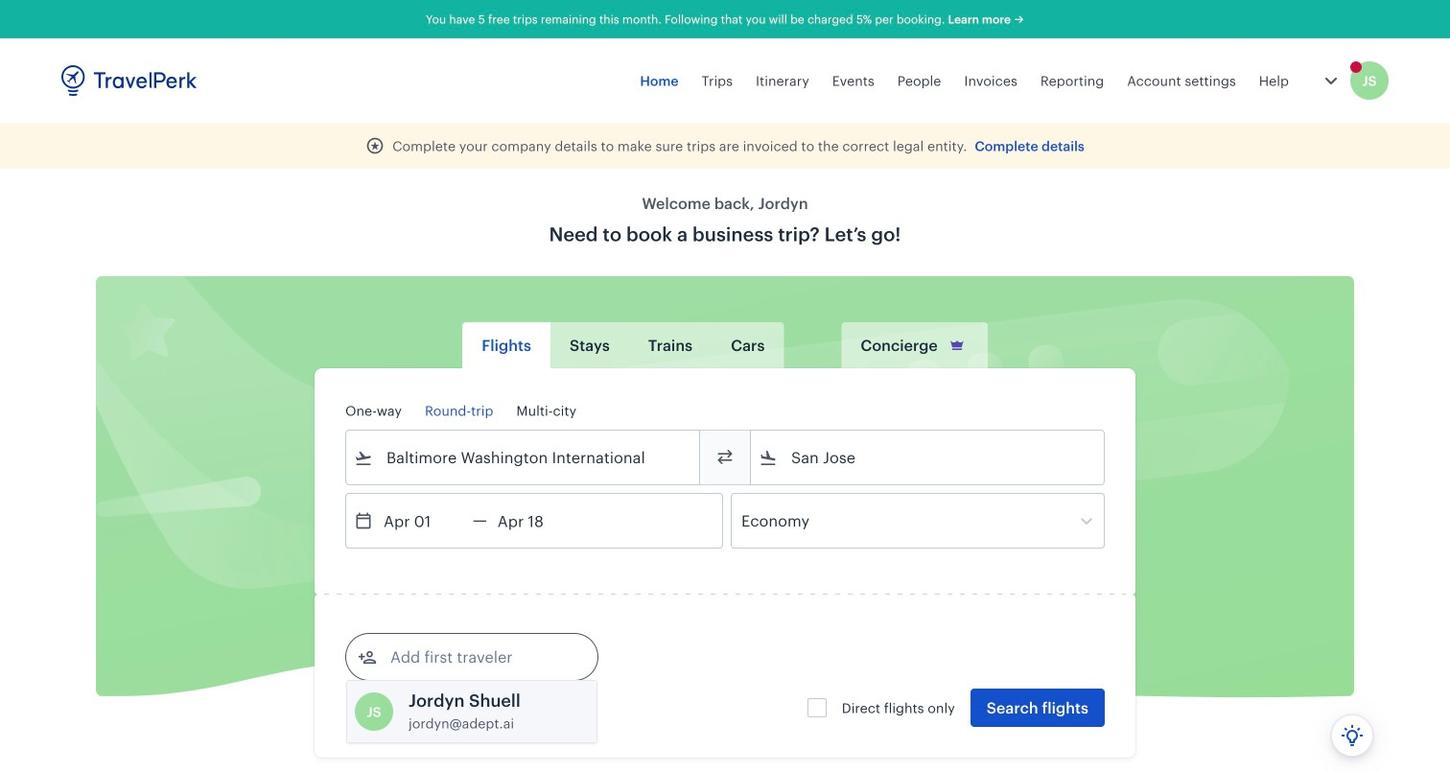 Task type: locate. For each thing, give the bounding box(es) containing it.
Depart text field
[[373, 494, 473, 548]]

Add first traveler search field
[[377, 642, 577, 673]]



Task type: vqa. For each thing, say whether or not it's contained in the screenshot.
Choose Thursday, May 2, 2024 as your check-in date. It's available. icon
no



Task type: describe. For each thing, give the bounding box(es) containing it.
To search field
[[778, 442, 1079, 473]]

From search field
[[373, 442, 674, 473]]

Return text field
[[487, 494, 587, 548]]



